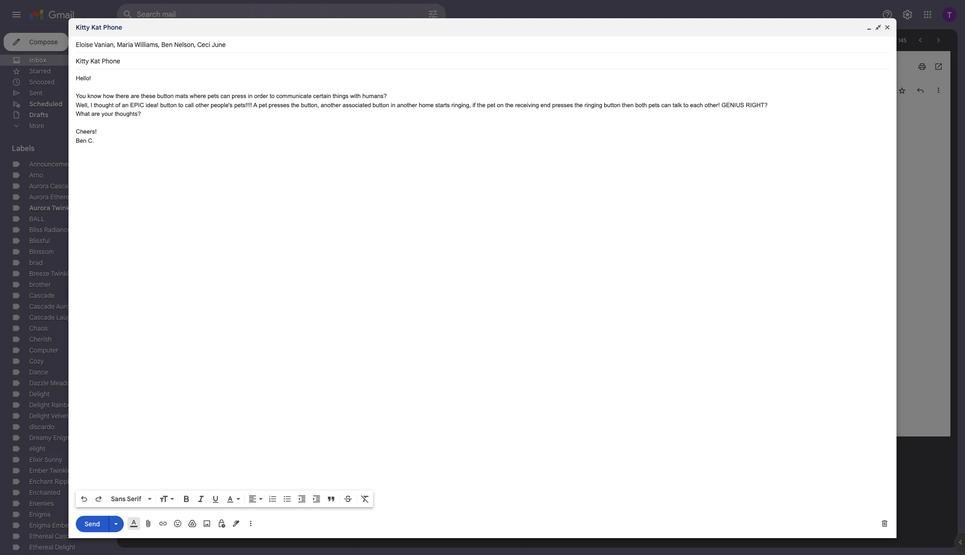 Task type: vqa. For each thing, say whether or not it's contained in the screenshot.
Search mail text field
no



Task type: locate. For each thing, give the bounding box(es) containing it.
another down 'certain'
[[321, 102, 341, 108]]

in left home
[[391, 102, 395, 108]]

enigma down velvet on the bottom left of the page
[[53, 434, 75, 443]]

1 vertical spatial of
[[115, 102, 120, 108]]

thought
[[94, 102, 114, 108]]

thoughts?
[[115, 111, 141, 117]]

sans
[[111, 496, 126, 504]]

0 horizontal spatial ben
[[76, 137, 86, 144]]

the down communicate
[[291, 102, 299, 108]]

twinkle up ripple
[[49, 467, 71, 475]]

aurora up "ball" link
[[29, 204, 50, 212]]

ethereal down the enigma ember link at the left bottom of the page
[[29, 533, 53, 541]]

then
[[622, 102, 634, 108]]

people's
[[211, 102, 233, 108]]

0 vertical spatial can
[[220, 93, 230, 100]]

aurora up laughter
[[56, 303, 75, 311]]

on
[[497, 102, 504, 108]]

presses down communicate
[[269, 102, 289, 108]]

mateo roberts
[[150, 86, 196, 95]]

discardo
[[29, 423, 54, 432]]

0 horizontal spatial in
[[248, 93, 252, 100]]

blissful link
[[29, 237, 50, 245]]

ember up ethereal cascade link on the left bottom
[[52, 522, 71, 530]]

of left 145
[[892, 37, 897, 44]]

pet left 'on' at top
[[487, 102, 495, 108]]

inbox inside the labels "navigation"
[[29, 56, 47, 64]]

enigma down enemies link
[[29, 511, 51, 519]]

to
[[270, 93, 275, 100], [150, 96, 155, 103], [178, 102, 183, 108], [683, 102, 688, 108]]

1 horizontal spatial can
[[661, 102, 671, 108]]

twinkle down aurora ethereal link
[[52, 204, 75, 212]]

laughter
[[56, 314, 82, 322]]

Subject field
[[76, 57, 889, 66]]

145
[[898, 37, 907, 44]]

roberts
[[171, 86, 196, 95]]

starred snoozed sent
[[29, 67, 55, 97]]

pets!!!!
[[234, 102, 252, 108]]

, left "maria"
[[114, 41, 115, 49]]

, left bcc:
[[168, 96, 169, 103]]

0 vertical spatial in
[[248, 93, 252, 100]]

the left ringing
[[575, 102, 583, 108]]

announcement
[[29, 160, 73, 169]]

pets up people's
[[208, 93, 219, 100]]

0 vertical spatial twinkle
[[52, 204, 75, 212]]

cascade up chaos link
[[29, 314, 55, 322]]

kat
[[91, 23, 101, 32]]

more
[[29, 122, 44, 130]]

0 vertical spatial of
[[892, 37, 897, 44]]

presses right end
[[552, 102, 573, 108]]

call
[[185, 102, 194, 108]]

sans serif option
[[109, 495, 146, 504]]

1 vertical spatial ember
[[52, 522, 71, 530]]

inbox for inbox button
[[194, 63, 208, 70]]

1 the from the left
[[291, 102, 299, 108]]

twinkle
[[52, 204, 75, 212], [51, 270, 72, 278], [49, 467, 71, 475]]

0 horizontal spatial another
[[321, 102, 341, 108]]

0 horizontal spatial of
[[115, 102, 120, 108]]

delight rainbow link
[[29, 401, 76, 410]]

ethereal down ethereal cascade link on the left bottom
[[29, 544, 53, 552]]

aurora twinkle link
[[29, 204, 75, 212]]

to left call
[[178, 102, 183, 108]]

ringing,
[[451, 102, 471, 108]]

insert emoji ‪(⌘⇧2)‬ image
[[173, 520, 182, 529]]

with
[[350, 93, 361, 100]]

1 horizontal spatial ember
[[52, 522, 71, 530]]

cascade laughter link
[[29, 314, 82, 322]]

to right order
[[270, 93, 275, 100]]

pets
[[208, 93, 219, 100], [648, 102, 660, 108]]

cheers!
[[76, 128, 97, 135]]

ball
[[29, 215, 45, 223]]

more send options image
[[111, 520, 121, 529]]

2 vertical spatial twinkle
[[49, 467, 71, 475]]

send
[[85, 520, 100, 529]]

elight link
[[29, 445, 45, 454]]

1 horizontal spatial another
[[397, 102, 417, 108]]

breeze
[[29, 270, 49, 278]]

elixir
[[29, 456, 43, 464]]

compose
[[29, 38, 58, 46]]

1 presses from the left
[[269, 102, 289, 108]]

press
[[232, 93, 246, 100]]

aurora cascade link
[[29, 182, 76, 190]]

redo ‪(⌘y)‬ image
[[94, 495, 103, 504]]

pet right a at the top of page
[[259, 102, 267, 108]]

elight
[[29, 445, 45, 454]]

1 vertical spatial enigma
[[29, 511, 51, 519]]

indent less ‪(⌘[)‬ image
[[297, 495, 306, 504]]

pets right both
[[648, 102, 660, 108]]

serif
[[127, 496, 141, 504]]

0 horizontal spatial can
[[220, 93, 230, 100]]

the right if
[[477, 102, 485, 108]]

1 horizontal spatial inbox
[[194, 63, 208, 70]]

1 horizontal spatial ben
[[161, 41, 173, 49]]

0 horizontal spatial inbox
[[29, 56, 47, 64]]

humans?
[[362, 93, 387, 100]]

announcement link
[[29, 160, 73, 169]]

0 horizontal spatial ember
[[29, 467, 48, 475]]

underline ‪(⌘u)‬ image
[[211, 496, 220, 505]]

breeze twinkle link
[[29, 270, 72, 278]]

can up people's
[[220, 93, 230, 100]]

toggle confidential mode image
[[217, 520, 226, 529]]

insert photo image
[[202, 520, 211, 529]]

None search field
[[117, 4, 446, 26]]

computer
[[29, 347, 58, 355]]

where
[[190, 93, 206, 100]]

advanced search options image
[[424, 5, 442, 23]]

ember twinkle link
[[29, 467, 71, 475]]

1 horizontal spatial pets
[[648, 102, 660, 108]]

to right the talk
[[683, 102, 688, 108]]

ethereal
[[50, 193, 74, 201], [29, 533, 53, 541], [29, 544, 53, 552]]

labels navigation
[[0, 29, 117, 556]]

communicate
[[276, 93, 312, 100]]

1 another from the left
[[321, 102, 341, 108]]

brad link
[[29, 259, 43, 267]]

bcc:
[[171, 96, 181, 103]]

2
[[103, 100, 106, 107]]

of 145
[[890, 37, 907, 44]]

the right 'on' at top
[[505, 102, 513, 108]]

chaos link
[[29, 325, 48, 333]]

inbox inside button
[[194, 63, 208, 70]]

kitty
[[76, 23, 90, 32]]

cascade aurora link
[[29, 303, 75, 311]]

chaos
[[29, 325, 48, 333]]

scheduled
[[29, 100, 62, 108]]

twinkle right the breeze
[[51, 270, 72, 278]]

you know how there are these button mats where pets can press in order to communicate certain things with humans? well, i thought of an epic idea! button to call other people's pets!!!! a pet presses the button, another associated button in another home starts ringing, if the pet on the receiving end presses the ringing button then both pets can talk to each other! genius right? what are your thoughts?
[[76, 93, 768, 117]]

0 vertical spatial pets
[[208, 93, 219, 100]]

1 vertical spatial ben
[[76, 137, 86, 144]]

quote ‪(⌘⇧9)‬ image
[[327, 495, 336, 504]]

associated
[[343, 102, 371, 108]]

delight down dazzle
[[29, 390, 50, 399]]

another left home
[[397, 102, 417, 108]]

to jack , bcc: me
[[150, 96, 191, 103]]

1 vertical spatial can
[[661, 102, 671, 108]]

1 horizontal spatial pet
[[487, 102, 495, 108]]

1 horizontal spatial presses
[[552, 102, 573, 108]]

of left an
[[115, 102, 120, 108]]

2 vertical spatial enigma
[[29, 522, 51, 530]]

starred link
[[29, 67, 51, 75]]

Message Body text field
[[76, 74, 889, 489]]

well,
[[76, 102, 89, 108]]

,
[[114, 41, 115, 49], [158, 41, 160, 49], [194, 41, 196, 49], [168, 96, 169, 103]]

2 presses from the left
[[552, 102, 573, 108]]

compose button
[[4, 33, 69, 51]]

both
[[635, 102, 647, 108]]

insert signature image
[[232, 520, 241, 529]]

0 horizontal spatial pet
[[259, 102, 267, 108]]

eloise
[[76, 41, 93, 49]]

enigma down enigma link
[[29, 522, 51, 530]]

formatting options toolbar
[[76, 491, 373, 508]]

2 vertical spatial ethereal
[[29, 544, 53, 552]]

strikethrough ‪(⌘⇧x)‬ image
[[343, 495, 353, 504]]

ben left nelson at top left
[[161, 41, 173, 49]]

starts
[[435, 102, 450, 108]]

0 horizontal spatial presses
[[269, 102, 289, 108]]

1 vertical spatial twinkle
[[51, 270, 72, 278]]

inbox right important according to google magic. switch
[[194, 63, 208, 70]]

1 vertical spatial in
[[391, 102, 395, 108]]

inbox button
[[193, 63, 209, 71]]

0 vertical spatial ben
[[161, 41, 173, 49]]

numbered list ‪(⌘⇧7)‬ image
[[268, 495, 277, 504]]

mateo
[[150, 86, 169, 95]]

button
[[157, 93, 174, 100], [160, 102, 177, 108], [373, 102, 389, 108], [604, 102, 620, 108]]

snoozed
[[29, 78, 55, 86]]

june
[[212, 41, 226, 49]]

1 horizontal spatial in
[[391, 102, 395, 108]]

ember up enchant
[[29, 467, 48, 475]]

phone
[[103, 23, 122, 32]]

other!
[[705, 102, 720, 108]]

can left the talk
[[661, 102, 671, 108]]

insert files using drive image
[[188, 520, 197, 529]]

blissful
[[29, 237, 50, 245]]

attach files image
[[144, 520, 153, 529]]

inbox
[[29, 56, 47, 64], [194, 63, 208, 70]]

inbox up starred
[[29, 56, 47, 64]]

delight link
[[29, 390, 50, 399]]

in left order
[[248, 93, 252, 100]]

0 vertical spatial ember
[[29, 467, 48, 475]]

0 vertical spatial enigma
[[53, 434, 75, 443]]

sent
[[29, 89, 42, 97]]

cascade down the cascade link
[[29, 303, 55, 311]]

ben left c.
[[76, 137, 86, 144]]

ethereal down "aurora cascade" link
[[50, 193, 74, 201]]



Task type: describe. For each thing, give the bounding box(es) containing it.
know
[[87, 93, 101, 100]]

cascade up aurora ethereal link
[[50, 182, 76, 190]]

cascade down brother
[[29, 292, 55, 300]]

minimize image
[[865, 24, 873, 31]]

enchanted link
[[29, 489, 60, 497]]

eloise vanian , maria williams , ben nelson , ceci june
[[76, 41, 226, 49]]

remove formatting ‪(⌘\)‬ image
[[360, 495, 369, 504]]

enchant
[[29, 478, 53, 486]]

ringing
[[584, 102, 602, 108]]

3 the from the left
[[505, 102, 513, 108]]

radiance
[[44, 226, 71, 234]]

main menu image
[[11, 9, 22, 20]]

computer link
[[29, 347, 58, 355]]

there
[[116, 93, 129, 100]]

2 the from the left
[[477, 102, 485, 108]]

brother link
[[29, 281, 51, 289]]

brad
[[29, 259, 43, 267]]

2 another from the left
[[397, 102, 417, 108]]

genius
[[721, 102, 744, 108]]

snoozed link
[[29, 78, 55, 86]]

delight down "delight" link
[[29, 401, 50, 410]]

mats
[[175, 93, 188, 100]]

jack
[[156, 96, 168, 103]]

1 horizontal spatial of
[[892, 37, 897, 44]]

these
[[141, 93, 155, 100]]

indent more ‪(⌘])‬ image
[[312, 495, 321, 504]]

, up scary
[[158, 41, 160, 49]]

0 vertical spatial ethereal
[[50, 193, 74, 201]]

rainbow
[[51, 401, 76, 410]]

to left jack
[[150, 96, 155, 103]]

inbox for inbox link
[[29, 56, 47, 64]]

cascade up ethereal delight link
[[55, 533, 80, 541]]

more options image
[[248, 520, 253, 529]]

ripple
[[55, 478, 72, 486]]

kitty kat phone
[[76, 23, 122, 32]]

what
[[76, 111, 90, 117]]

if
[[473, 102, 476, 108]]

maria
[[117, 41, 133, 49]]

insert link ‪(⌘k)‬ image
[[158, 520, 168, 529]]

settings image
[[902, 9, 913, 20]]

blossom link
[[29, 248, 54, 256]]

0 horizontal spatial pets
[[208, 93, 219, 100]]

more button
[[0, 121, 110, 132]]

italic ‪(⌘i)‬ image
[[196, 495, 206, 504]]

end
[[541, 102, 550, 108]]

dreamy enigma link
[[29, 434, 75, 443]]

delight up discardo
[[29, 412, 50, 421]]

arno
[[29, 171, 43, 179]]

drafts
[[29, 111, 48, 119]]

meadow
[[50, 380, 75, 388]]

dazzle meadow link
[[29, 380, 75, 388]]

1 vertical spatial ethereal
[[29, 533, 53, 541]]

other
[[196, 102, 209, 108]]

sent link
[[29, 89, 42, 97]]

dance link
[[29, 369, 48, 377]]

discardo link
[[29, 423, 54, 432]]

right?
[[746, 102, 768, 108]]

2 pet from the left
[[487, 102, 495, 108]]

ball link
[[29, 215, 45, 223]]

how
[[103, 93, 114, 100]]

hi jack,
[[150, 109, 171, 116]]

enemies link
[[29, 500, 54, 508]]

Not starred checkbox
[[897, 86, 907, 95]]

delight down ethereal cascade link on the left bottom
[[55, 544, 75, 552]]

talk
[[673, 102, 682, 108]]

ethereal cascade link
[[29, 533, 80, 541]]

are your
[[91, 111, 113, 117]]

enigma ember link
[[29, 522, 71, 530]]

pop out image
[[875, 24, 882, 31]]

discard draft ‪(⌘⇧d)‬ image
[[880, 520, 889, 529]]

button,
[[301, 102, 319, 108]]

elixir sunny link
[[29, 456, 62, 464]]

kitty kat phone dialog
[[69, 18, 897, 539]]

1 pet from the left
[[259, 102, 267, 108]]

dreamy
[[29, 434, 52, 443]]

blossom
[[29, 248, 54, 256]]

vanian
[[94, 41, 114, 49]]

bliss radiance link
[[29, 226, 71, 234]]

order
[[254, 93, 268, 100]]

bold ‪(⌘b)‬ image
[[182, 495, 191, 504]]

close image
[[884, 24, 891, 31]]

scheduled link
[[29, 100, 62, 108]]

ben inside cheers! ben c.
[[76, 137, 86, 144]]

ethereal delight link
[[29, 544, 75, 552]]

cozy link
[[29, 358, 44, 366]]

a
[[253, 102, 257, 108]]

cherish
[[29, 336, 52, 344]]

49
[[100, 111, 106, 118]]

important according to google magic. switch
[[180, 62, 189, 71]]

labels heading
[[12, 144, 97, 153]]

starred
[[29, 67, 51, 75]]

an
[[122, 102, 129, 108]]

you
[[76, 93, 86, 100]]

aurora up aurora twinkle link at the left top of the page
[[29, 193, 49, 201]]

sans serif
[[111, 496, 141, 504]]

cascade link
[[29, 292, 55, 300]]

4 the from the left
[[575, 102, 583, 108]]

of inside you know how there are these button mats where pets can press in order to communicate certain things with humans? well, i thought of an epic idea! button to call other people's pets!!!! a pet presses the button, another associated button in another home starts ringing, if the pet on the receiving end presses the ringing button then both pets can talk to each other! genius right? what are your thoughts?
[[115, 102, 120, 108]]

, left ceci
[[194, 41, 196, 49]]

i
[[91, 102, 92, 108]]

me
[[183, 96, 191, 103]]

epic
[[130, 102, 144, 108]]

aurora down arno
[[29, 182, 49, 190]]

jack,
[[157, 109, 171, 116]]

drafts link
[[29, 111, 48, 119]]

undo ‪(⌘z)‬ image
[[79, 495, 89, 504]]

search mail image
[[120, 6, 136, 23]]

bulleted list ‪(⌘⇧8)‬ image
[[283, 495, 292, 504]]

aurora ethereal link
[[29, 193, 74, 201]]

things
[[333, 93, 349, 100]]

1 vertical spatial pets
[[648, 102, 660, 108]]



